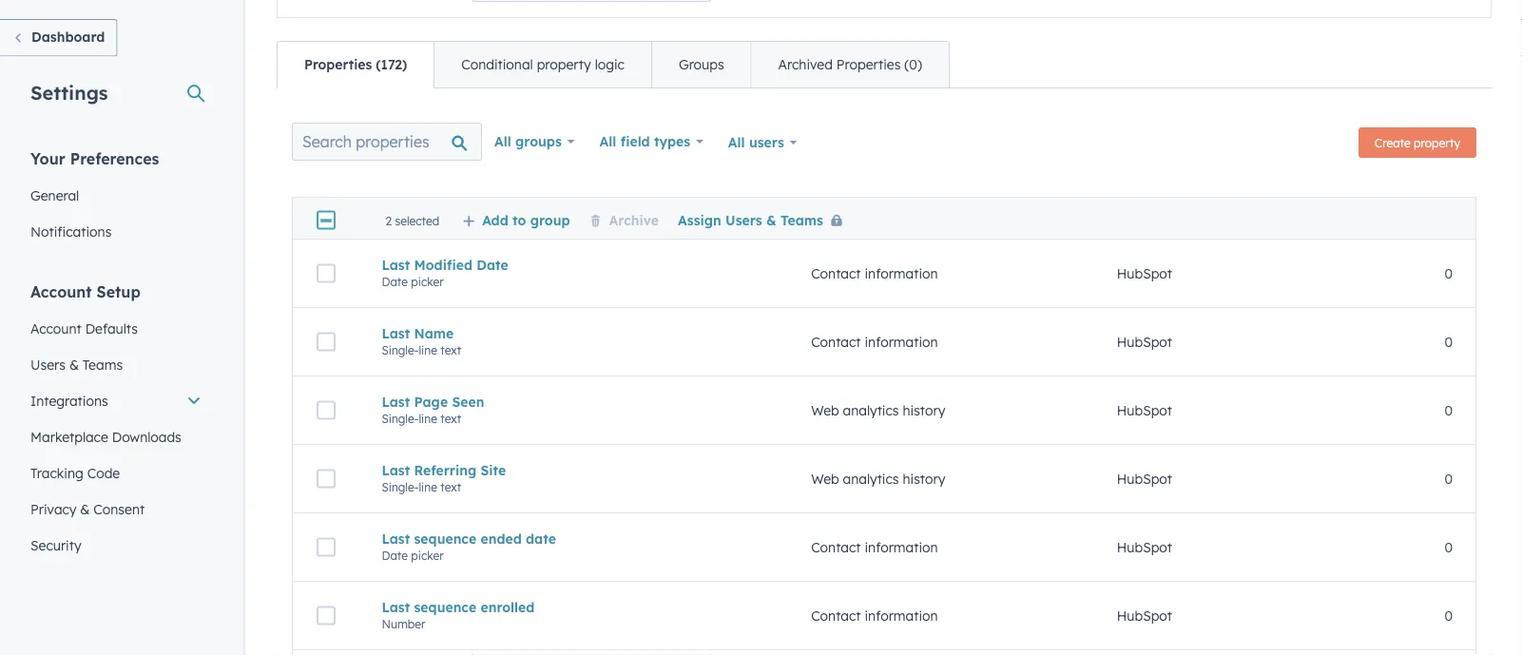 Task type: describe. For each thing, give the bounding box(es) containing it.
account defaults
[[30, 320, 138, 337]]

ended
[[481, 530, 522, 547]]

settings
[[30, 80, 108, 104]]

add to group button
[[462, 211, 570, 228]]

last modified date date picker
[[382, 256, 508, 289]]

notifications link
[[19, 213, 213, 250]]

add to group
[[482, 211, 570, 228]]

last for last page seen
[[382, 393, 410, 410]]

add
[[482, 211, 508, 228]]

privacy & consent link
[[19, 491, 213, 527]]

0 for last modified date
[[1445, 265, 1453, 282]]

information for last sequence ended date
[[865, 539, 938, 555]]

0 for last referring site
[[1445, 470, 1453, 487]]

your
[[30, 149, 65, 168]]

information for last sequence enrolled
[[865, 607, 938, 624]]

last page seen single-line text
[[382, 393, 484, 426]]

notifications
[[30, 223, 112, 240]]

hubspot for last page seen
[[1117, 402, 1172, 419]]

property for create
[[1414, 135, 1460, 150]]

last referring site single-line text
[[382, 462, 506, 494]]

general
[[30, 187, 79, 203]]

integrations button
[[19, 383, 213, 419]]

create
[[1375, 135, 1411, 150]]

last modified date button
[[382, 256, 766, 273]]

consent
[[93, 501, 145, 517]]

all groups
[[494, 133, 562, 150]]

users
[[749, 134, 784, 151]]

site
[[481, 462, 506, 478]]

security link
[[19, 527, 213, 563]]

contact information for last sequence ended date
[[811, 539, 938, 555]]

tracking code link
[[19, 455, 213, 491]]

tab list containing properties (172)
[[277, 41, 950, 88]]

defaults
[[85, 320, 138, 337]]

all users button
[[716, 123, 810, 163]]

users & teams
[[30, 356, 123, 373]]

picker inside last modified date date picker
[[411, 275, 444, 289]]

selected
[[395, 213, 439, 227]]

web analytics history for site
[[811, 470, 945, 487]]

last referring site button
[[382, 462, 766, 478]]

assign users & teams
[[678, 211, 823, 228]]

last for last sequence enrolled
[[382, 599, 410, 615]]

contact information for last sequence enrolled
[[811, 607, 938, 624]]

conditional
[[461, 56, 533, 73]]

(172)
[[376, 56, 407, 73]]

conditional property logic link
[[434, 42, 651, 87]]

groups
[[679, 56, 724, 73]]

properties inside "link"
[[837, 56, 901, 73]]

0 for last name
[[1445, 333, 1453, 350]]

archived properties (0)
[[778, 56, 922, 73]]

contact for last name
[[811, 333, 861, 350]]

web for last referring site
[[811, 470, 839, 487]]

dashboard link
[[0, 19, 117, 57]]

all users
[[728, 134, 784, 151]]

picker inside last sequence ended date date picker
[[411, 548, 444, 563]]

text inside the last name single-line text
[[440, 343, 461, 357]]

tab panel containing all groups
[[277, 87, 1492, 655]]

archived properties (0) link
[[751, 42, 949, 87]]

group
[[530, 211, 570, 228]]

last for last name
[[382, 325, 410, 342]]

your preferences
[[30, 149, 159, 168]]

hubspot for last sequence ended date
[[1117, 539, 1172, 555]]

last for last referring site
[[382, 462, 410, 478]]

0 vertical spatial date
[[477, 256, 508, 273]]

last sequence enrolled number
[[382, 599, 535, 631]]

assign
[[678, 211, 721, 228]]

contact for last sequence ended date
[[811, 539, 861, 555]]

marketplace
[[30, 428, 108, 445]]

to
[[513, 211, 526, 228]]

property for conditional
[[537, 56, 591, 73]]

marketplace downloads
[[30, 428, 181, 445]]

field
[[621, 133, 650, 150]]

all groups button
[[482, 123, 587, 161]]

2 selected
[[386, 213, 439, 227]]

0 for last sequence ended date
[[1445, 539, 1453, 555]]

general link
[[19, 177, 213, 213]]

name
[[414, 325, 454, 342]]

account for account defaults
[[30, 320, 82, 337]]

assign users & teams button
[[678, 211, 850, 228]]

last name button
[[382, 325, 766, 342]]

single- inside the last name single-line text
[[382, 343, 419, 357]]

properties (172)
[[304, 56, 407, 73]]

0 for last sequence enrolled
[[1445, 607, 1453, 624]]

page
[[414, 393, 448, 410]]

privacy
[[30, 501, 76, 517]]

single- for page
[[382, 411, 419, 426]]

create property button
[[1359, 127, 1477, 158]]



Task type: locate. For each thing, give the bounding box(es) containing it.
2 picker from the top
[[411, 548, 444, 563]]

1 vertical spatial date
[[382, 275, 408, 289]]

line inside last referring site single-line text
[[419, 480, 437, 494]]

2 horizontal spatial &
[[766, 211, 777, 228]]

all inside popup button
[[600, 133, 616, 150]]

1 history from the top
[[903, 402, 945, 419]]

1 picker from the top
[[411, 275, 444, 289]]

tracking
[[30, 464, 83, 481]]

last inside last referring site single-line text
[[382, 462, 410, 478]]

0 horizontal spatial all
[[494, 133, 511, 150]]

last sequence enrolled button
[[382, 599, 766, 615]]

line down page
[[419, 411, 437, 426]]

all for all field types
[[600, 133, 616, 150]]

picker up last sequence enrolled number
[[411, 548, 444, 563]]

web analytics history for seen
[[811, 402, 945, 419]]

Search search field
[[292, 123, 482, 161]]

last inside last sequence ended date date picker
[[382, 530, 410, 547]]

single- down name
[[382, 343, 419, 357]]

4 contact information from the top
[[811, 607, 938, 624]]

preferences
[[70, 149, 159, 168]]

date
[[526, 530, 556, 547]]

picker down modified
[[411, 275, 444, 289]]

users inside account setup "element"
[[30, 356, 66, 373]]

1 vertical spatial teams
[[83, 356, 123, 373]]

1 horizontal spatial teams
[[781, 211, 823, 228]]

account setup
[[30, 282, 141, 301]]

2 analytics from the top
[[843, 470, 899, 487]]

property inside tab list
[[537, 56, 591, 73]]

last sequence ended date button
[[382, 530, 766, 547]]

1 vertical spatial property
[[1414, 135, 1460, 150]]

all left field
[[600, 133, 616, 150]]

contact information for last name
[[811, 333, 938, 350]]

last left page
[[382, 393, 410, 410]]

2 horizontal spatial all
[[728, 134, 745, 151]]

1 horizontal spatial &
[[80, 501, 90, 517]]

types
[[654, 133, 690, 150]]

0 vertical spatial account
[[30, 282, 92, 301]]

enrolled
[[481, 599, 535, 615]]

0 horizontal spatial properties
[[304, 56, 372, 73]]

modified
[[414, 256, 473, 273]]

5 last from the top
[[382, 530, 410, 547]]

1 contact information from the top
[[811, 265, 938, 282]]

property inside button
[[1414, 135, 1460, 150]]

users right assign
[[726, 211, 762, 228]]

line down referring
[[419, 480, 437, 494]]

web
[[811, 402, 839, 419], [811, 470, 839, 487]]

0 vertical spatial web
[[811, 402, 839, 419]]

5 0 from the top
[[1445, 539, 1453, 555]]

properties left '(172)'
[[304, 56, 372, 73]]

last left referring
[[382, 462, 410, 478]]

hubspot for last modified date
[[1117, 265, 1172, 282]]

last page seen button
[[382, 393, 766, 410]]

hubspot for last sequence enrolled
[[1117, 607, 1172, 624]]

date down 2 at the left top of the page
[[382, 275, 408, 289]]

last inside last sequence enrolled number
[[382, 599, 410, 615]]

users
[[726, 211, 762, 228], [30, 356, 66, 373]]

3 last from the top
[[382, 393, 410, 410]]

all field types button
[[587, 123, 716, 161]]

tab list
[[277, 41, 950, 88]]

setup
[[97, 282, 141, 301]]

tracking code
[[30, 464, 120, 481]]

3 text from the top
[[440, 480, 461, 494]]

1 vertical spatial web
[[811, 470, 839, 487]]

all for all users
[[728, 134, 745, 151]]

0 horizontal spatial users
[[30, 356, 66, 373]]

2 contact information from the top
[[811, 333, 938, 350]]

1 vertical spatial users
[[30, 356, 66, 373]]

2 history from the top
[[903, 470, 945, 487]]

4 0 from the top
[[1445, 470, 1453, 487]]

conditional property logic
[[461, 56, 625, 73]]

2 account from the top
[[30, 320, 82, 337]]

seen
[[452, 393, 484, 410]]

2 last from the top
[[382, 325, 410, 342]]

text
[[440, 343, 461, 357], [440, 411, 461, 426], [440, 480, 461, 494]]

analytics for last page seen
[[843, 402, 899, 419]]

contact information
[[811, 265, 938, 282], [811, 333, 938, 350], [811, 539, 938, 555], [811, 607, 938, 624]]

date
[[477, 256, 508, 273], [382, 275, 408, 289], [382, 548, 408, 563]]

1 properties from the left
[[304, 56, 372, 73]]

history
[[903, 402, 945, 419], [903, 470, 945, 487]]

all left "groups"
[[494, 133, 511, 150]]

last down 2 at the left top of the page
[[382, 256, 410, 273]]

sequence for enrolled
[[414, 599, 477, 615]]

1 horizontal spatial properties
[[837, 56, 901, 73]]

2 vertical spatial line
[[419, 480, 437, 494]]

code
[[87, 464, 120, 481]]

& for teams
[[69, 356, 79, 373]]

line for page
[[419, 411, 437, 426]]

line down name
[[419, 343, 437, 357]]

1 web analytics history from the top
[[811, 402, 945, 419]]

single- inside last page seen single-line text
[[382, 411, 419, 426]]

1 text from the top
[[440, 343, 461, 357]]

1 last from the top
[[382, 256, 410, 273]]

1 web from the top
[[811, 402, 839, 419]]

information
[[865, 265, 938, 282], [865, 333, 938, 350], [865, 539, 938, 555], [865, 607, 938, 624]]

archive
[[609, 211, 659, 228]]

last sequence ended date date picker
[[382, 530, 556, 563]]

history for last page seen
[[903, 402, 945, 419]]

& right the privacy
[[80, 501, 90, 517]]

web analytics history
[[811, 402, 945, 419], [811, 470, 945, 487]]

teams down defaults
[[83, 356, 123, 373]]

3 line from the top
[[419, 480, 437, 494]]

text inside last referring site single-line text
[[440, 480, 461, 494]]

4 last from the top
[[382, 462, 410, 478]]

last name single-line text
[[382, 325, 461, 357]]

account inside the account defaults 'link'
[[30, 320, 82, 337]]

3 information from the top
[[865, 539, 938, 555]]

picker
[[411, 275, 444, 289], [411, 548, 444, 563]]

2 contact from the top
[[811, 333, 861, 350]]

archived
[[778, 56, 833, 73]]

1 vertical spatial picker
[[411, 548, 444, 563]]

0 vertical spatial text
[[440, 343, 461, 357]]

line
[[419, 343, 437, 357], [419, 411, 437, 426], [419, 480, 437, 494]]

1 vertical spatial analytics
[[843, 470, 899, 487]]

text for referring
[[440, 480, 461, 494]]

history for last referring site
[[903, 470, 945, 487]]

0 horizontal spatial &
[[69, 356, 79, 373]]

1 vertical spatial account
[[30, 320, 82, 337]]

groups link
[[651, 42, 751, 87]]

account for account setup
[[30, 282, 92, 301]]

1 sequence from the top
[[414, 530, 477, 547]]

(0)
[[905, 56, 922, 73]]

0 vertical spatial single-
[[382, 343, 419, 357]]

analytics for last referring site
[[843, 470, 899, 487]]

last left name
[[382, 325, 410, 342]]

0 vertical spatial teams
[[781, 211, 823, 228]]

4 information from the top
[[865, 607, 938, 624]]

teams down users
[[781, 211, 823, 228]]

1 line from the top
[[419, 343, 437, 357]]

text down referring
[[440, 480, 461, 494]]

0 vertical spatial users
[[726, 211, 762, 228]]

& up the integrations
[[69, 356, 79, 373]]

3 0 from the top
[[1445, 402, 1453, 419]]

account up users & teams
[[30, 320, 82, 337]]

line inside last page seen single-line text
[[419, 411, 437, 426]]

hubspot for last name
[[1117, 333, 1172, 350]]

groups
[[515, 133, 562, 150]]

4 contact from the top
[[811, 607, 861, 624]]

date up number at the left of the page
[[382, 548, 408, 563]]

privacy & consent
[[30, 501, 145, 517]]

6 last from the top
[[382, 599, 410, 615]]

0 vertical spatial &
[[766, 211, 777, 228]]

1 information from the top
[[865, 265, 938, 282]]

last inside last page seen single-line text
[[382, 393, 410, 410]]

2 information from the top
[[865, 333, 938, 350]]

single- down page
[[382, 411, 419, 426]]

number
[[382, 617, 425, 631]]

all inside popup button
[[494, 133, 511, 150]]

1 vertical spatial single-
[[382, 411, 419, 426]]

contact
[[811, 265, 861, 282], [811, 333, 861, 350], [811, 539, 861, 555], [811, 607, 861, 624]]

single- inside last referring site single-line text
[[382, 480, 419, 494]]

2
[[386, 213, 392, 227]]

3 contact from the top
[[811, 539, 861, 555]]

1 account from the top
[[30, 282, 92, 301]]

1 horizontal spatial all
[[600, 133, 616, 150]]

2 web analytics history from the top
[[811, 470, 945, 487]]

date down add
[[477, 256, 508, 273]]

text down seen
[[440, 411, 461, 426]]

sequence inside last sequence enrolled number
[[414, 599, 477, 615]]

property left logic
[[537, 56, 591, 73]]

0 vertical spatial property
[[537, 56, 591, 73]]

6 hubspot from the top
[[1117, 607, 1172, 624]]

5 hubspot from the top
[[1117, 539, 1172, 555]]

2 text from the top
[[440, 411, 461, 426]]

2 single- from the top
[[382, 411, 419, 426]]

1 horizontal spatial users
[[726, 211, 762, 228]]

all for all groups
[[494, 133, 511, 150]]

information for last name
[[865, 333, 938, 350]]

account setup element
[[19, 281, 213, 563]]

2 vertical spatial &
[[80, 501, 90, 517]]

text inside last page seen single-line text
[[440, 411, 461, 426]]

property right the create
[[1414, 135, 1460, 150]]

1 vertical spatial &
[[69, 356, 79, 373]]

3 single- from the top
[[382, 480, 419, 494]]

single- down referring
[[382, 480, 419, 494]]

1 vertical spatial history
[[903, 470, 945, 487]]

1 0 from the top
[[1445, 265, 1453, 282]]

last down last referring site single-line text
[[382, 530, 410, 547]]

0 vertical spatial picker
[[411, 275, 444, 289]]

last inside the last name single-line text
[[382, 325, 410, 342]]

2 properties from the left
[[837, 56, 901, 73]]

2 vertical spatial single-
[[382, 480, 419, 494]]

users up the integrations
[[30, 356, 66, 373]]

sequence inside last sequence ended date date picker
[[414, 530, 477, 547]]

teams inside account setup "element"
[[83, 356, 123, 373]]

1 contact from the top
[[811, 265, 861, 282]]

contact information for last modified date
[[811, 265, 938, 282]]

1 vertical spatial text
[[440, 411, 461, 426]]

hubspot for last referring site
[[1117, 470, 1172, 487]]

users & teams link
[[19, 347, 213, 383]]

& for consent
[[80, 501, 90, 517]]

web for last page seen
[[811, 402, 839, 419]]

2 sequence from the top
[[414, 599, 477, 615]]

account defaults link
[[19, 310, 213, 347]]

tab panel
[[277, 87, 1492, 655]]

your preferences element
[[19, 148, 213, 250]]

0 for last page seen
[[1445, 402, 1453, 419]]

1 vertical spatial web analytics history
[[811, 470, 945, 487]]

sequence up number at the left of the page
[[414, 599, 477, 615]]

2 hubspot from the top
[[1117, 333, 1172, 350]]

archive button
[[589, 211, 659, 228]]

single- for referring
[[382, 480, 419, 494]]

2 web from the top
[[811, 470, 839, 487]]

marketplace downloads link
[[19, 419, 213, 455]]

property
[[537, 56, 591, 73], [1414, 135, 1460, 150]]

information for last modified date
[[865, 265, 938, 282]]

all field types
[[600, 133, 690, 150]]

all left users
[[728, 134, 745, 151]]

0 horizontal spatial teams
[[83, 356, 123, 373]]

last inside last modified date date picker
[[382, 256, 410, 273]]

referring
[[414, 462, 477, 478]]

account up 'account defaults'
[[30, 282, 92, 301]]

properties left (0)
[[837, 56, 901, 73]]

sequence for ended
[[414, 530, 477, 547]]

line inside the last name single-line text
[[419, 343, 437, 357]]

analytics
[[843, 402, 899, 419], [843, 470, 899, 487]]

text down name
[[440, 343, 461, 357]]

2 line from the top
[[419, 411, 437, 426]]

& right assign
[[766, 211, 777, 228]]

line for referring
[[419, 480, 437, 494]]

4 hubspot from the top
[[1117, 470, 1172, 487]]

properties (172) link
[[278, 42, 434, 87]]

teams
[[781, 211, 823, 228], [83, 356, 123, 373]]

1 hubspot from the top
[[1117, 265, 1172, 282]]

0 vertical spatial analytics
[[843, 402, 899, 419]]

single-
[[382, 343, 419, 357], [382, 411, 419, 426], [382, 480, 419, 494]]

dashboard
[[31, 29, 105, 45]]

contact for last sequence enrolled
[[811, 607, 861, 624]]

0 vertical spatial history
[[903, 402, 945, 419]]

1 horizontal spatial property
[[1414, 135, 1460, 150]]

sequence left ended
[[414, 530, 477, 547]]

create property
[[1375, 135, 1460, 150]]

2 0 from the top
[[1445, 333, 1453, 350]]

3 contact information from the top
[[811, 539, 938, 555]]

date inside last sequence ended date date picker
[[382, 548, 408, 563]]

3 hubspot from the top
[[1117, 402, 1172, 419]]

sequence
[[414, 530, 477, 547], [414, 599, 477, 615]]

&
[[766, 211, 777, 228], [69, 356, 79, 373], [80, 501, 90, 517]]

0 vertical spatial line
[[419, 343, 437, 357]]

contact for last modified date
[[811, 265, 861, 282]]

all inside popup button
[[728, 134, 745, 151]]

1 analytics from the top
[[843, 402, 899, 419]]

last for last sequence ended date
[[382, 530, 410, 547]]

hubspot
[[1117, 265, 1172, 282], [1117, 333, 1172, 350], [1117, 402, 1172, 419], [1117, 470, 1172, 487], [1117, 539, 1172, 555], [1117, 607, 1172, 624]]

1 single- from the top
[[382, 343, 419, 357]]

security
[[30, 537, 81, 553]]

1 vertical spatial line
[[419, 411, 437, 426]]

2 vertical spatial date
[[382, 548, 408, 563]]

0 vertical spatial web analytics history
[[811, 402, 945, 419]]

0 horizontal spatial property
[[537, 56, 591, 73]]

logic
[[595, 56, 625, 73]]

last up number at the left of the page
[[382, 599, 410, 615]]

0 vertical spatial sequence
[[414, 530, 477, 547]]

text for page
[[440, 411, 461, 426]]

2 vertical spatial text
[[440, 480, 461, 494]]

1 vertical spatial sequence
[[414, 599, 477, 615]]

last for last modified date
[[382, 256, 410, 273]]

6 0 from the top
[[1445, 607, 1453, 624]]

last
[[382, 256, 410, 273], [382, 325, 410, 342], [382, 393, 410, 410], [382, 462, 410, 478], [382, 530, 410, 547], [382, 599, 410, 615]]

integrations
[[30, 392, 108, 409]]

downloads
[[112, 428, 181, 445]]



Task type: vqa. For each thing, say whether or not it's contained in the screenshot.


